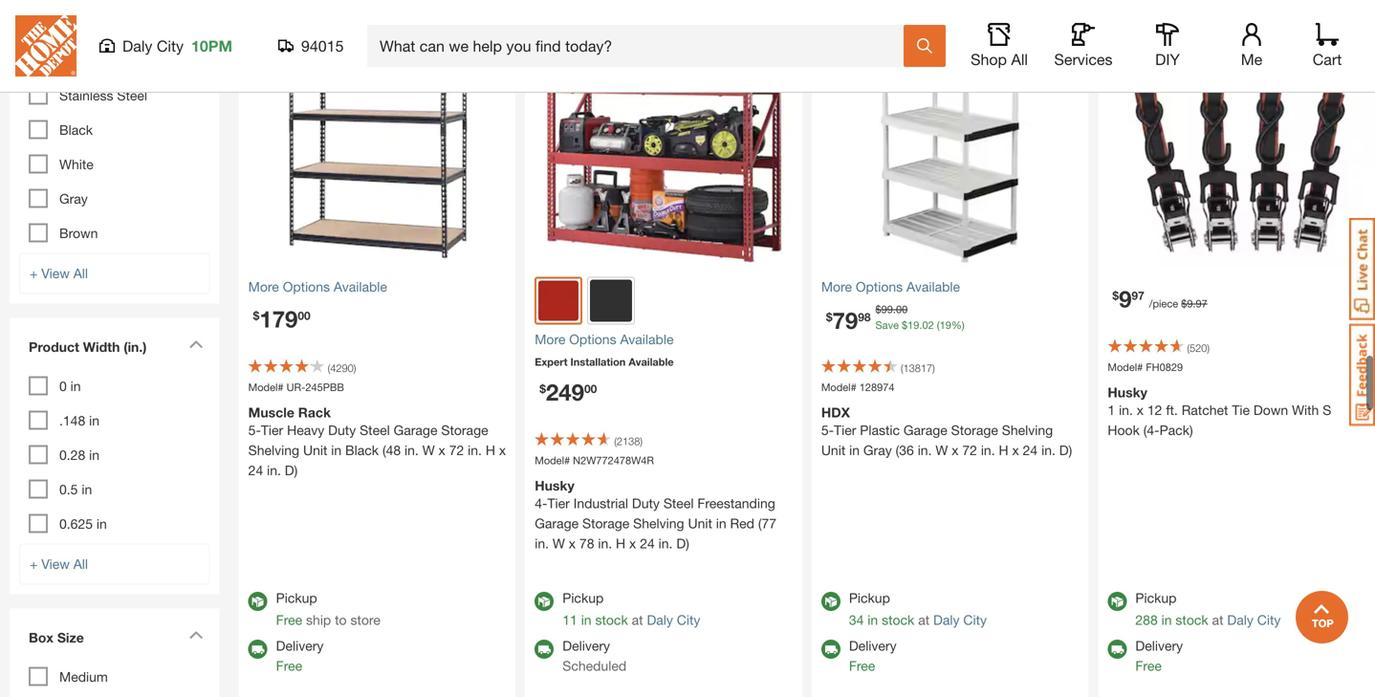 Task type: vqa. For each thing, say whether or not it's contained in the screenshot.
Hvac Services Button at top right
no



Task type: describe. For each thing, give the bounding box(es) containing it.
available for storage's more options available link
[[907, 272, 961, 288]]

0 in link
[[59, 372, 81, 387]]

duty inside 'husky 4-tier industrial duty steel freestanding garage storage shelving unit in red (77 in. w x 78 in. h x 24 in. d)'
[[632, 489, 660, 505]]

s
[[1324, 396, 1332, 411]]

.148 in link
[[59, 406, 100, 422]]

94015 button
[[278, 36, 344, 55]]

industrial
[[574, 489, 629, 505]]

+ for 1st + view all link from the bottom of the page
[[30, 550, 38, 565]]

black inside muscle rack 5-tier heavy duty steel garage storage shelving unit in black (48 in. w x 72 in. h x 24 in. d)
[[345, 436, 379, 452]]

( 13817 )
[[901, 355, 936, 368]]

(4-
[[1144, 416, 1160, 431]]

( 520 )
[[1188, 335, 1210, 348]]

freestanding
[[698, 489, 776, 505]]

black image
[[591, 273, 633, 315]]

0.625 in link
[[59, 509, 107, 525]]

diy
[[1156, 50, 1181, 68]]

red image
[[539, 274, 579, 314]]

ft.
[[1167, 396, 1179, 411]]

1
[[1108, 396, 1116, 411]]

shop
[[971, 50, 1008, 68]]

city for pickup 11 in stock at daly city
[[677, 606, 701, 621]]

white link
[[59, 150, 94, 165]]

shelving for husky 4-tier industrial duty steel freestanding garage storage shelving unit in red (77 in. w x 78 in. h x 24 in. d)
[[634, 509, 685, 525]]

9 inside '$ 9 97 /piece $ 9 . 97'
[[1188, 291, 1194, 303]]

pickup for 288
[[1136, 584, 1177, 599]]

pickup for 34
[[849, 584, 891, 599]]

at for 288 in stock
[[1213, 606, 1224, 621]]

in inside hdx 5-tier plastic garage storage shelving unit in gray (36 in. w x 72 in. h x 24 in. d)
[[850, 436, 860, 452]]

+ view all for 1st + view all link from the bottom of the page
[[30, 550, 88, 565]]

1 horizontal spatial more options available link
[[535, 323, 793, 343]]

0 in
[[59, 372, 81, 387]]

store
[[351, 606, 381, 621]]

) for ( 13817 )
[[933, 355, 936, 368]]

hdx
[[822, 398, 851, 414]]

0.625 in
[[59, 509, 107, 525]]

model# ur-245pbb
[[248, 375, 344, 387]]

1 horizontal spatial 97
[[1197, 291, 1208, 303]]

stainless steel
[[59, 81, 147, 96]]

live chat image
[[1350, 218, 1376, 321]]

more options available for hdx
[[822, 272, 961, 288]]

delivery for 288
[[1136, 631, 1184, 647]]

pickup for free
[[276, 584, 317, 599]]

city for pickup 34 in stock at daly city
[[964, 606, 987, 621]]

shop all button
[[969, 23, 1031, 69]]

to
[[335, 606, 347, 621]]

free for pickup free ship to store
[[276, 651, 303, 667]]

128974
[[860, 375, 895, 387]]

520
[[1190, 335, 1208, 348]]

in right "0.28"
[[89, 440, 100, 456]]

00 inside "$ 79 98 $ 99 . 00 save $ 19 . 02 ( 19 %)"
[[897, 297, 908, 309]]

tie
[[1233, 396, 1251, 411]]

all inside button
[[1012, 50, 1029, 68]]

(77
[[759, 509, 777, 525]]

288
[[1136, 606, 1158, 621]]

in inside muscle rack 5-tier heavy duty steel garage storage shelving unit in black (48 in. w x 72 in. h x 24 in. d)
[[331, 436, 342, 452]]

model# 128974
[[822, 375, 895, 387]]

.148
[[59, 406, 85, 422]]

plastic
[[860, 416, 900, 431]]

heavy
[[287, 416, 325, 431]]

with
[[1293, 396, 1320, 411]]

white
[[59, 150, 94, 165]]

2 19 from the left
[[940, 312, 952, 325]]

stock for 11 in stock
[[596, 606, 628, 621]]

179
[[260, 298, 298, 326]]

brown
[[59, 218, 98, 234]]

pickup 11 in stock at daly city
[[563, 584, 701, 621]]

72 inside hdx 5-tier plastic garage storage shelving unit in gray (36 in. w x 72 in. h x 24 in. d)
[[963, 436, 978, 452]]

00 for 179
[[298, 302, 311, 316]]

stock for 34 in stock
[[882, 606, 915, 621]]

00 for 249
[[585, 375, 597, 389]]

husky for tier
[[535, 471, 575, 487]]

w for freestanding
[[553, 529, 565, 545]]

brown link
[[59, 218, 98, 234]]

w for steel
[[423, 436, 435, 452]]

/piece
[[1150, 291, 1179, 303]]

view for 1st + view all link from the bottom of the page
[[41, 550, 70, 565]]

model# fh0829
[[1108, 354, 1184, 367]]

02
[[923, 312, 935, 325]]

$ 9 97 /piece $ 9 . 97
[[1113, 278, 1208, 306]]

steel inside 'husky 4-tier industrial duty steel freestanding garage storage shelving unit in red (77 in. w x 78 in. h x 24 in. d)'
[[664, 489, 694, 505]]

72 inside muscle rack 5-tier heavy duty steel garage storage shelving unit in black (48 in. w x 72 in. h x 24 in. d)
[[449, 436, 464, 452]]

box
[[29, 623, 54, 639]]

0 vertical spatial black
[[59, 115, 93, 131]]

What can we help you find today? search field
[[380, 26, 903, 66]]

view for 1st + view all link from the top
[[41, 259, 70, 274]]

1 vertical spatial all
[[73, 259, 88, 274]]

24 for husky 4-tier industrial duty steel freestanding garage storage shelving unit in red (77 in. w x 78 in. h x 24 in. d)
[[640, 529, 655, 545]]

free for pickup 288 in stock at daly city
[[1136, 651, 1162, 667]]

delivery scheduled
[[563, 631, 627, 667]]

caret icon image for box size
[[189, 624, 203, 633]]

options for hdx
[[856, 272, 903, 288]]

) for ( 520 )
[[1208, 335, 1210, 348]]

ship
[[306, 606, 331, 621]]

4290
[[330, 355, 354, 368]]

94015
[[301, 37, 344, 55]]

$ right the 98
[[876, 297, 882, 309]]

(in.)
[[124, 332, 147, 348]]

34
[[849, 606, 864, 621]]

black link
[[59, 115, 93, 131]]

model# for model# 128974
[[822, 375, 857, 387]]

muscle rack 5-tier heavy duty steel garage storage shelving unit in black (48 in. w x 72 in. h x 24 in. d)
[[248, 398, 506, 472]]

1 horizontal spatial .
[[920, 312, 923, 325]]

available for pickup image for 288 in stock
[[1108, 585, 1128, 605]]

h inside hdx 5-tier plastic garage storage shelving unit in gray (36 in. w x 72 in. h x 24 in. d)
[[999, 436, 1009, 452]]

services button
[[1053, 23, 1115, 69]]

stainless
[[59, 81, 113, 96]]

1 19 from the left
[[908, 312, 920, 325]]

$ 179 00
[[253, 298, 311, 326]]

) for ( 4290 )
[[354, 355, 356, 368]]

more options available for muscle rack
[[248, 272, 387, 288]]

duty inside muscle rack 5-tier heavy duty steel garage storage shelving unit in black (48 in. w x 72 in. h x 24 in. d)
[[328, 416, 356, 431]]

( for ( 2138 )
[[615, 429, 617, 441]]

hook
[[1108, 416, 1140, 431]]

daly city link for pickup 11 in stock at daly city
[[647, 606, 701, 621]]

free inside pickup free ship to store
[[276, 606, 303, 621]]

size
[[57, 623, 84, 639]]

diy button
[[1138, 23, 1199, 69]]

pickup 34 in stock at daly city
[[849, 584, 987, 621]]

more options available link for storage
[[822, 270, 1080, 290]]

garage for freestanding
[[535, 509, 579, 525]]

2138
[[617, 429, 640, 441]]

me button
[[1222, 23, 1283, 69]]

husky 1 in. x 12 ft. ratchet tie down with s hook (4-pack)
[[1108, 378, 1332, 431]]

available for pickup image for 34 in stock
[[822, 585, 841, 605]]

more for muscle
[[248, 272, 279, 288]]

24 for muscle rack 5-tier heavy duty steel garage storage shelving unit in black (48 in. w x 72 in. h x 24 in. d)
[[248, 456, 263, 472]]

79
[[833, 300, 858, 327]]

$ right the /piece
[[1182, 291, 1188, 303]]

0
[[59, 372, 67, 387]]

installation
[[571, 349, 626, 362]]

78
[[580, 529, 595, 545]]

%)
[[952, 312, 965, 325]]

( 4290 )
[[328, 355, 356, 368]]

245pbb
[[306, 375, 344, 387]]

in inside pickup 34 in stock at daly city
[[868, 606, 879, 621]]

( inside "$ 79 98 $ 99 . 00 save $ 19 . 02 ( 19 %)"
[[937, 312, 940, 325]]

0.5
[[59, 475, 78, 491]]

box size
[[29, 623, 84, 639]]

pickup 288 in stock at daly city
[[1136, 584, 1282, 621]]

. inside '$ 9 97 /piece $ 9 . 97'
[[1194, 291, 1197, 303]]

in inside pickup 11 in stock at daly city
[[581, 606, 592, 621]]

98
[[858, 304, 871, 317]]

$ inside $ 249 00
[[540, 375, 546, 389]]

1 horizontal spatial more options available
[[535, 325, 674, 340]]

product width (in.)
[[29, 332, 147, 348]]

more for hdx
[[822, 272, 853, 288]]

husky 4-tier industrial duty steel freestanding garage storage shelving unit in red (77 in. w x 78 in. h x 24 in. d)
[[535, 471, 777, 545]]



Task type: locate. For each thing, give the bounding box(es) containing it.
d) for husky 4-tier industrial duty steel freestanding garage storage shelving unit in red (77 in. w x 78 in. h x 24 in. d)
[[677, 529, 690, 545]]

5-tier plastic garage storage shelving unit in gray (36 in. w x 72 in. h x 24 in. d) image
[[812, 0, 1089, 261]]

available for pickup image
[[535, 585, 554, 605], [822, 585, 841, 605], [1108, 585, 1128, 605]]

black left (48
[[345, 436, 379, 452]]

model# for model# ur-245pbb
[[248, 375, 284, 387]]

5- inside muscle rack 5-tier heavy duty steel garage storage shelving unit in black (48 in. w x 72 in. h x 24 in. d)
[[248, 416, 261, 431]]

0 vertical spatial view
[[41, 259, 70, 274]]

72
[[449, 436, 464, 452], [963, 436, 978, 452]]

+ view all link down 0.625 in at bottom left
[[19, 537, 210, 578]]

0 horizontal spatial black
[[59, 115, 93, 131]]

pickup free ship to store
[[276, 584, 381, 621]]

free down 34
[[849, 651, 876, 667]]

1 horizontal spatial stock
[[882, 606, 915, 621]]

husky up 4-
[[535, 471, 575, 487]]

daly right 288
[[1228, 606, 1254, 621]]

0 horizontal spatial at
[[632, 606, 644, 621]]

pickup inside pickup 11 in stock at daly city
[[563, 584, 604, 599]]

249
[[546, 372, 585, 399]]

0 vertical spatial duty
[[328, 416, 356, 431]]

0 vertical spatial d)
[[1060, 436, 1073, 452]]

2 horizontal spatial h
[[999, 436, 1009, 452]]

available shipping image for 11 in stock
[[535, 633, 554, 652]]

unit
[[303, 436, 328, 452], [822, 436, 846, 452], [688, 509, 713, 525]]

delivery inside delivery scheduled
[[563, 631, 610, 647]]

0 horizontal spatial 5-
[[248, 416, 261, 431]]

available for pickup image left pickup 34 in stock at daly city at the bottom right
[[822, 585, 841, 605]]

2 72 from the left
[[963, 436, 978, 452]]

1 at from the left
[[632, 606, 644, 621]]

0 vertical spatial + view all
[[30, 259, 88, 274]]

1 vertical spatial shelving
[[248, 436, 300, 452]]

1 horizontal spatial 9
[[1188, 291, 1194, 303]]

more options available link up %)
[[822, 270, 1080, 290]]

$ left the 98
[[827, 304, 833, 317]]

at right 11
[[632, 606, 644, 621]]

5- down muscle
[[248, 416, 261, 431]]

available for pickup image
[[248, 585, 268, 605]]

gray down white
[[59, 184, 88, 200]]

0 horizontal spatial daly city link
[[647, 606, 701, 621]]

at for 11 in stock
[[632, 606, 644, 621]]

feedback link image
[[1350, 323, 1376, 427]]

cart link
[[1307, 23, 1349, 69]]

3 delivery free from the left
[[1136, 631, 1184, 667]]

n2w772478w4r
[[573, 448, 654, 460]]

in right 0.625
[[97, 509, 107, 525]]

0 horizontal spatial options
[[283, 272, 330, 288]]

box size link
[[19, 612, 210, 656]]

available up expert installation available in the bottom left of the page
[[620, 325, 674, 340]]

1 horizontal spatial w
[[553, 529, 565, 545]]

0.5 in
[[59, 475, 92, 491]]

stock up delivery scheduled
[[596, 606, 628, 621]]

1 horizontal spatial storage
[[583, 509, 630, 525]]

0 horizontal spatial gray
[[59, 184, 88, 200]]

0 horizontal spatial stock
[[596, 606, 628, 621]]

available up 02
[[907, 272, 961, 288]]

) for ( 2138 )
[[640, 429, 643, 441]]

daly city link for pickup 288 in stock at daly city
[[1228, 606, 1282, 621]]

storage for husky 4-tier industrial duty steel freestanding garage storage shelving unit in red (77 in. w x 78 in. h x 24 in. d)
[[583, 509, 630, 525]]

$ right save
[[902, 312, 908, 325]]

tier inside 'husky 4-tier industrial duty steel freestanding garage storage shelving unit in red (77 in. w x 78 in. h x 24 in. d)'
[[548, 489, 570, 505]]

pickup up 11
[[563, 584, 604, 599]]

2 + view all from the top
[[30, 550, 88, 565]]

+ view all for 1st + view all link from the top
[[30, 259, 88, 274]]

2 at from the left
[[919, 606, 930, 621]]

0 horizontal spatial 24
[[248, 456, 263, 472]]

pickup inside pickup 34 in stock at daly city
[[849, 584, 891, 599]]

0 horizontal spatial shelving
[[248, 436, 300, 452]]

1 vertical spatial steel
[[360, 416, 390, 431]]

0 vertical spatial +
[[30, 259, 38, 274]]

steel
[[117, 81, 147, 96], [360, 416, 390, 431], [664, 489, 694, 505]]

in right 0.5
[[82, 475, 92, 491]]

0 horizontal spatial w
[[423, 436, 435, 452]]

more options available link up "4290"
[[248, 270, 506, 290]]

garage up the (36
[[904, 416, 948, 431]]

( for ( 520 )
[[1188, 335, 1190, 348]]

1 stock from the left
[[596, 606, 628, 621]]

in right .148
[[89, 406, 100, 422]]

0 horizontal spatial 9
[[1120, 278, 1132, 306]]

2 horizontal spatial delivery free
[[1136, 631, 1184, 667]]

0 horizontal spatial 19
[[908, 312, 920, 325]]

1 horizontal spatial options
[[570, 325, 617, 340]]

2 horizontal spatial 00
[[897, 297, 908, 309]]

2 horizontal spatial w
[[936, 436, 949, 452]]

w inside muscle rack 5-tier heavy duty steel garage storage shelving unit in black (48 in. w x 72 in. h x 24 in. d)
[[423, 436, 435, 452]]

2 stock from the left
[[882, 606, 915, 621]]

12
[[1148, 396, 1163, 411]]

3 available for pickup image from the left
[[1108, 585, 1128, 605]]

tier for hdx 5-tier plastic garage storage shelving unit in gray (36 in. w x 72 in. h x 24 in. d)
[[834, 416, 857, 431]]

$ inside $ 179 00
[[253, 302, 260, 316]]

+ view all link
[[19, 246, 210, 287], [19, 537, 210, 578]]

daly up stainless steel link
[[122, 37, 153, 55]]

(36
[[896, 436, 915, 452]]

+ up product
[[30, 259, 38, 274]]

stock right 288
[[1176, 606, 1209, 621]]

view
[[41, 259, 70, 274], [41, 550, 70, 565]]

model# up 4-
[[535, 448, 570, 460]]

1 + view all from the top
[[30, 259, 88, 274]]

pack)
[[1160, 416, 1194, 431]]

1 horizontal spatial 72
[[963, 436, 978, 452]]

gray link
[[59, 184, 88, 200]]

city inside pickup 288 in stock at daly city
[[1258, 606, 1282, 621]]

1 horizontal spatial gray
[[864, 436, 892, 452]]

$ down expert
[[540, 375, 546, 389]]

1 vertical spatial duty
[[632, 489, 660, 505]]

stock right 34
[[882, 606, 915, 621]]

tier down muscle
[[261, 416, 283, 431]]

0 vertical spatial shelving
[[1003, 416, 1054, 431]]

daly right 34
[[934, 606, 960, 621]]

1 vertical spatial d)
[[285, 456, 298, 472]]

ur-
[[287, 375, 306, 387]]

more options available link for duty
[[248, 270, 506, 290]]

5- inside hdx 5-tier plastic garage storage shelving unit in gray (36 in. w x 72 in. h x 24 in. d)
[[822, 416, 834, 431]]

0 horizontal spatial husky
[[535, 471, 575, 487]]

shelving inside muscle rack 5-tier heavy duty steel garage storage shelving unit in black (48 in. w x 72 in. h x 24 in. d)
[[248, 436, 300, 452]]

delivery for 11
[[563, 631, 610, 647]]

1 horizontal spatial unit
[[688, 509, 713, 525]]

daly city link
[[647, 606, 701, 621], [934, 606, 987, 621], [1228, 606, 1282, 621]]

more up expert
[[535, 325, 566, 340]]

2 available for pickup image from the left
[[822, 585, 841, 605]]

3 available shipping image from the left
[[822, 633, 841, 652]]

free for pickup 34 in stock at daly city
[[849, 651, 876, 667]]

1 horizontal spatial delivery free
[[849, 631, 897, 667]]

1 caret icon image from the top
[[189, 333, 203, 342]]

gray inside hdx 5-tier plastic garage storage shelving unit in gray (36 in. w x 72 in. h x 24 in. d)
[[864, 436, 892, 452]]

black up white
[[59, 115, 93, 131]]

1 horizontal spatial more
[[535, 325, 566, 340]]

d)
[[1060, 436, 1073, 452], [285, 456, 298, 472], [677, 529, 690, 545]]

0 vertical spatial steel
[[117, 81, 147, 96]]

19 right 02
[[940, 312, 952, 325]]

d) inside hdx 5-tier plastic garage storage shelving unit in gray (36 in. w x 72 in. h x 24 in. d)
[[1060, 436, 1073, 452]]

duty right industrial
[[632, 489, 660, 505]]

garage
[[394, 416, 438, 431], [904, 416, 948, 431], [535, 509, 579, 525]]

. right the /piece
[[1194, 291, 1197, 303]]

2 horizontal spatial garage
[[904, 416, 948, 431]]

2 horizontal spatial more options available
[[822, 272, 961, 288]]

1 vertical spatial black
[[345, 436, 379, 452]]

2 5- from the left
[[822, 416, 834, 431]]

1 + from the top
[[30, 259, 38, 274]]

97 left the /piece
[[1132, 282, 1145, 296]]

0 vertical spatial caret icon image
[[189, 333, 203, 342]]

d) inside 'husky 4-tier industrial duty steel freestanding garage storage shelving unit in red (77 in. w x 78 in. h x 24 in. d)'
[[677, 529, 690, 545]]

delivery down 288
[[1136, 631, 1184, 647]]

$ up 'model# ur-245pbb'
[[253, 302, 260, 316]]

at right 34
[[919, 606, 930, 621]]

steel up (48
[[360, 416, 390, 431]]

pickup up 34
[[849, 584, 891, 599]]

at inside pickup 11 in stock at daly city
[[632, 606, 644, 621]]

caret icon image for product width (in.)
[[189, 333, 203, 342]]

0 horizontal spatial 72
[[449, 436, 464, 452]]

daly for pickup 288 in stock at daly city
[[1228, 606, 1254, 621]]

all down brown link
[[73, 259, 88, 274]]

2 vertical spatial shelving
[[634, 509, 685, 525]]

husky up 1
[[1108, 378, 1148, 394]]

unit inside hdx 5-tier plastic garage storage shelving unit in gray (36 in. w x 72 in. h x 24 in. d)
[[822, 436, 846, 452]]

1 vertical spatial + view all link
[[19, 537, 210, 578]]

available right installation
[[629, 349, 674, 362]]

unit down heavy
[[303, 436, 328, 452]]

model# up hdx
[[822, 375, 857, 387]]

1 horizontal spatial d)
[[677, 529, 690, 545]]

00 inside $ 249 00
[[585, 375, 597, 389]]

1 horizontal spatial shelving
[[634, 509, 685, 525]]

husky inside husky 1 in. x 12 ft. ratchet tie down with s hook (4-pack)
[[1108, 378, 1148, 394]]

in inside 'husky 4-tier industrial duty steel freestanding garage storage shelving unit in red (77 in. w x 78 in. h x 24 in. d)'
[[716, 509, 727, 525]]

steel inside muscle rack 5-tier heavy duty steel garage storage shelving unit in black (48 in. w x 72 in. h x 24 in. d)
[[360, 416, 390, 431]]

1 available shipping image from the left
[[248, 633, 268, 652]]

more options available link
[[248, 270, 506, 290], [822, 270, 1080, 290], [535, 323, 793, 343]]

( for ( 4290 )
[[328, 355, 330, 368]]

rack
[[298, 398, 331, 414]]

0 horizontal spatial delivery free
[[276, 631, 324, 667]]

options up installation
[[570, 325, 617, 340]]

2 caret icon image from the top
[[189, 624, 203, 633]]

w left the 78
[[553, 529, 565, 545]]

1 horizontal spatial duty
[[632, 489, 660, 505]]

at inside pickup 288 in stock at daly city
[[1213, 606, 1224, 621]]

stock inside pickup 11 in stock at daly city
[[596, 606, 628, 621]]

9
[[1120, 278, 1132, 306], [1188, 291, 1194, 303]]

available shipping image
[[248, 633, 268, 652], [535, 633, 554, 652], [822, 633, 841, 652]]

in right 288
[[1162, 606, 1173, 621]]

97 right the /piece
[[1197, 291, 1208, 303]]

model# up muscle
[[248, 375, 284, 387]]

2 horizontal spatial storage
[[952, 416, 999, 431]]

duty
[[328, 416, 356, 431], [632, 489, 660, 505]]

2 + view all link from the top
[[19, 537, 210, 578]]

daly inside pickup 34 in stock at daly city
[[934, 606, 960, 621]]

1 vertical spatial 24
[[248, 456, 263, 472]]

delivery free for free
[[276, 631, 324, 667]]

0 horizontal spatial storage
[[441, 416, 489, 431]]

in right 11
[[581, 606, 592, 621]]

scheduled
[[563, 651, 627, 667]]

5-tier heavy duty steel garage storage shelving unit in black (48 in. w x 72 in. h x 24 in. d) image
[[239, 0, 516, 261]]

the home depot logo image
[[15, 15, 77, 77]]

caret icon image inside product width (in.) link
[[189, 333, 203, 342]]

4-tier industrial duty steel freestanding garage storage shelving unit in red (77 in. w x 78 in. h x 24 in. d) image
[[526, 0, 803, 261]]

pickup for 11
[[563, 584, 604, 599]]

tier down hdx
[[834, 416, 857, 431]]

2 vertical spatial steel
[[664, 489, 694, 505]]

daly inside pickup 11 in stock at daly city
[[647, 606, 674, 621]]

unit inside muscle rack 5-tier heavy duty steel garage storage shelving unit in black (48 in. w x 72 in. h x 24 in. d)
[[303, 436, 328, 452]]

00 up 'model# ur-245pbb'
[[298, 302, 311, 316]]

available for pickup image for 11 in stock
[[535, 585, 554, 605]]

99
[[882, 297, 894, 309]]

d) for muscle rack 5-tier heavy duty steel garage storage shelving unit in black (48 in. w x 72 in. h x 24 in. d)
[[285, 456, 298, 472]]

0.28 in
[[59, 440, 100, 456]]

0 horizontal spatial 97
[[1132, 282, 1145, 296]]

gray down plastic
[[864, 436, 892, 452]]

daly
[[122, 37, 153, 55], [647, 606, 674, 621], [934, 606, 960, 621], [1228, 606, 1254, 621]]

1 horizontal spatial h
[[616, 529, 626, 545]]

delivery free down 288
[[1136, 631, 1184, 667]]

red
[[731, 509, 755, 525]]

steel right the stainless
[[117, 81, 147, 96]]

2 delivery free from the left
[[849, 631, 897, 667]]

2 horizontal spatial at
[[1213, 606, 1224, 621]]

tier for husky 4-tier industrial duty steel freestanding garage storage shelving unit in red (77 in. w x 78 in. h x 24 in. d)
[[548, 489, 570, 505]]

cart
[[1313, 50, 1343, 68]]

2 vertical spatial 24
[[640, 529, 655, 545]]

w right (48
[[423, 436, 435, 452]]

9 right the /piece
[[1188, 291, 1194, 303]]

1 horizontal spatial available for pickup image
[[822, 585, 841, 605]]

more options available link up expert installation available in the bottom left of the page
[[535, 323, 793, 343]]

1 horizontal spatial 24
[[640, 529, 655, 545]]

tier inside hdx 5-tier plastic garage storage shelving unit in gray (36 in. w x 72 in. h x 24 in. d)
[[834, 416, 857, 431]]

delivery free for 288
[[1136, 631, 1184, 667]]

husky inside 'husky 4-tier industrial duty steel freestanding garage storage shelving unit in red (77 in. w x 78 in. h x 24 in. d)'
[[535, 471, 575, 487]]

1 view from the top
[[41, 259, 70, 274]]

00
[[897, 297, 908, 309], [298, 302, 311, 316], [585, 375, 597, 389]]

1 horizontal spatial garage
[[535, 509, 579, 525]]

storage
[[441, 416, 489, 431], [952, 416, 999, 431], [583, 509, 630, 525]]

(48
[[383, 436, 401, 452]]

me
[[1242, 50, 1263, 68]]

garage for steel
[[394, 416, 438, 431]]

available for pickup image left pickup 11 in stock at daly city at the bottom of page
[[535, 585, 554, 605]]

delivery for free
[[276, 631, 324, 647]]

tier inside muscle rack 5-tier heavy duty steel garage storage shelving unit in black (48 in. w x 72 in. h x 24 in. d)
[[261, 416, 283, 431]]

0 horizontal spatial more options available
[[248, 272, 387, 288]]

delivery free for 34
[[849, 631, 897, 667]]

shelving
[[1003, 416, 1054, 431], [248, 436, 300, 452], [634, 509, 685, 525]]

city inside pickup 11 in stock at daly city
[[677, 606, 701, 621]]

available shipping image for free
[[248, 633, 268, 652]]

delivery free down ship
[[276, 631, 324, 667]]

.148 in
[[59, 406, 100, 422]]

0 horizontal spatial garage
[[394, 416, 438, 431]]

h inside 'husky 4-tier industrial duty steel freestanding garage storage shelving unit in red (77 in. w x 78 in. h x 24 in. d)'
[[616, 529, 626, 545]]

$ 249 00
[[540, 372, 597, 399]]

+ up box
[[30, 550, 38, 565]]

1 horizontal spatial husky
[[1108, 378, 1148, 394]]

. up save
[[894, 297, 897, 309]]

1 horizontal spatial black
[[345, 436, 379, 452]]

0 horizontal spatial unit
[[303, 436, 328, 452]]

9 left the /piece
[[1120, 278, 1132, 306]]

daly right 11
[[647, 606, 674, 621]]

product
[[29, 332, 79, 348]]

delivery for 34
[[849, 631, 897, 647]]

garage down 4-
[[535, 509, 579, 525]]

pickup
[[276, 584, 317, 599], [563, 584, 604, 599], [849, 584, 891, 599], [1136, 584, 1177, 599]]

00 inside $ 179 00
[[298, 302, 311, 316]]

options for muscle
[[283, 272, 330, 288]]

2 + from the top
[[30, 550, 38, 565]]

unit inside 'husky 4-tier industrial duty steel freestanding garage storage shelving unit in red (77 in. w x 78 in. h x 24 in. d)'
[[688, 509, 713, 525]]

w inside hdx 5-tier plastic garage storage shelving unit in gray (36 in. w x 72 in. h x 24 in. d)
[[936, 436, 949, 452]]

shop all
[[971, 50, 1029, 68]]

in left red
[[716, 509, 727, 525]]

delivery down ship
[[276, 631, 324, 647]]

in. inside husky 1 in. x 12 ft. ratchet tie down with s hook (4-pack)
[[1120, 396, 1134, 411]]

1 vertical spatial husky
[[535, 471, 575, 487]]

available up "4290"
[[334, 272, 387, 288]]

in right 34
[[868, 606, 879, 621]]

storage inside hdx 5-tier plastic garage storage shelving unit in gray (36 in. w x 72 in. h x 24 in. d)
[[952, 416, 999, 431]]

2 horizontal spatial more
[[822, 272, 853, 288]]

h
[[486, 436, 496, 452], [999, 436, 1009, 452], [616, 529, 626, 545]]

1 vertical spatial +
[[30, 550, 38, 565]]

0 horizontal spatial more
[[248, 272, 279, 288]]

24 inside hdx 5-tier plastic garage storage shelving unit in gray (36 in. w x 72 in. h x 24 in. d)
[[1023, 436, 1038, 452]]

2 horizontal spatial shelving
[[1003, 416, 1054, 431]]

1 horizontal spatial available shipping image
[[535, 633, 554, 652]]

more options available up expert installation available in the bottom left of the page
[[535, 325, 674, 340]]

2 horizontal spatial more options available link
[[822, 270, 1080, 290]]

0 vertical spatial husky
[[1108, 378, 1148, 394]]

in left (48
[[331, 436, 342, 452]]

unit for steel
[[303, 436, 328, 452]]

free down pickup free ship to store
[[276, 651, 303, 667]]

storage inside 'husky 4-tier industrial duty steel freestanding garage storage shelving unit in red (77 in. w x 78 in. h x 24 in. d)'
[[583, 509, 630, 525]]

1 daly city link from the left
[[647, 606, 701, 621]]

0 horizontal spatial duty
[[328, 416, 356, 431]]

width
[[83, 332, 120, 348]]

garage inside hdx 5-tier plastic garage storage shelving unit in gray (36 in. w x 72 in. h x 24 in. d)
[[904, 416, 948, 431]]

more
[[248, 272, 279, 288], [822, 272, 853, 288], [535, 325, 566, 340]]

1 72 from the left
[[449, 436, 464, 452]]

garage inside 'husky 4-tier industrial duty steel freestanding garage storage shelving unit in red (77 in. w x 78 in. h x 24 in. d)'
[[535, 509, 579, 525]]

medium link
[[59, 662, 108, 678]]

available shipping image
[[1108, 633, 1128, 652]]

0 horizontal spatial tier
[[261, 416, 283, 431]]

2 horizontal spatial d)
[[1060, 436, 1073, 452]]

expert
[[535, 349, 568, 362]]

available for middle more options available link
[[620, 325, 674, 340]]

1 + view all link from the top
[[19, 246, 210, 287]]

24 inside 'husky 4-tier industrial duty steel freestanding garage storage shelving unit in red (77 in. w x 78 in. h x 24 in. d)'
[[640, 529, 655, 545]]

unit down freestanding
[[688, 509, 713, 525]]

4 delivery from the left
[[1136, 631, 1184, 647]]

more up 79
[[822, 272, 853, 288]]

. right save
[[920, 312, 923, 325]]

stock for 288 in stock
[[1176, 606, 1209, 621]]

$ left the /piece
[[1113, 282, 1120, 296]]

storage for muscle rack 5-tier heavy duty steel garage storage shelving unit in black (48 in. w x 72 in. h x 24 in. d)
[[441, 416, 489, 431]]

1 pickup from the left
[[276, 584, 317, 599]]

city for pickup 288 in stock at daly city
[[1258, 606, 1282, 621]]

1 delivery free from the left
[[276, 631, 324, 667]]

unit for freestanding
[[688, 509, 713, 525]]

daly for pickup 34 in stock at daly city
[[934, 606, 960, 621]]

shelving inside hdx 5-tier plastic garage storage shelving unit in gray (36 in. w x 72 in. h x 24 in. d)
[[1003, 416, 1054, 431]]

fh0829
[[1147, 354, 1184, 367]]

caret icon image
[[189, 333, 203, 342], [189, 624, 203, 633]]

gray
[[59, 184, 88, 200], [864, 436, 892, 452]]

x inside husky 1 in. x 12 ft. ratchet tie down with s hook (4-pack)
[[1137, 396, 1144, 411]]

0.5 in link
[[59, 475, 92, 491]]

0 horizontal spatial 00
[[298, 302, 311, 316]]

0 horizontal spatial available for pickup image
[[535, 585, 554, 605]]

at right 288
[[1213, 606, 1224, 621]]

stock inside pickup 34 in stock at daly city
[[882, 606, 915, 621]]

3 stock from the left
[[1176, 606, 1209, 621]]

available shipping image for 34 in stock
[[822, 633, 841, 652]]

duty down rack
[[328, 416, 356, 431]]

pickup up 288
[[1136, 584, 1177, 599]]

+ for 1st + view all link from the top
[[30, 259, 38, 274]]

0 horizontal spatial .
[[894, 297, 897, 309]]

w right the (36
[[936, 436, 949, 452]]

( for ( 13817 )
[[901, 355, 904, 368]]

free right available shipping image
[[1136, 651, 1162, 667]]

2 pickup from the left
[[563, 584, 604, 599]]

3 delivery from the left
[[849, 631, 897, 647]]

d) inside muscle rack 5-tier heavy duty steel garage storage shelving unit in black (48 in. w x 72 in. h x 24 in. d)
[[285, 456, 298, 472]]

storage inside muscle rack 5-tier heavy duty steel garage storage shelving unit in black (48 in. w x 72 in. h x 24 in. d)
[[441, 416, 489, 431]]

2 vertical spatial d)
[[677, 529, 690, 545]]

24 inside muscle rack 5-tier heavy duty steel garage storage shelving unit in black (48 in. w x 72 in. h x 24 in. d)
[[248, 456, 263, 472]]

1 in. x 12 ft. ratchet tie down with s hook (4-pack) image
[[1099, 0, 1376, 261]]

00 down installation
[[585, 375, 597, 389]]

1 delivery from the left
[[276, 631, 324, 647]]

2 horizontal spatial daly city link
[[1228, 606, 1282, 621]]

2 daly city link from the left
[[934, 606, 987, 621]]

in right 0
[[70, 372, 81, 387]]

1 5- from the left
[[248, 416, 261, 431]]

view down 0.625
[[41, 550, 70, 565]]

h for husky 4-tier industrial duty steel freestanding garage storage shelving unit in red (77 in. w x 78 in. h x 24 in. d)
[[616, 529, 626, 545]]

1 vertical spatial caret icon image
[[189, 624, 203, 633]]

11
[[563, 606, 578, 621]]

h for muscle rack 5-tier heavy duty steel garage storage shelving unit in black (48 in. w x 72 in. h x 24 in. d)
[[486, 436, 496, 452]]

stock inside pickup 288 in stock at daly city
[[1176, 606, 1209, 621]]

72 right (48
[[449, 436, 464, 452]]

0.28
[[59, 440, 85, 456]]

1 horizontal spatial tier
[[548, 489, 570, 505]]

pickup inside pickup 288 in stock at daly city
[[1136, 584, 1177, 599]]

at for 34 in stock
[[919, 606, 930, 621]]

2 delivery from the left
[[563, 631, 610, 647]]

1 horizontal spatial at
[[919, 606, 930, 621]]

stainless steel link
[[59, 81, 147, 96]]

1 available for pickup image from the left
[[535, 585, 554, 605]]

garage up (48
[[394, 416, 438, 431]]

husky for in.
[[1108, 378, 1148, 394]]

0 horizontal spatial more options available link
[[248, 270, 506, 290]]

2 vertical spatial all
[[73, 550, 88, 565]]

model# for model# n2w772478w4r
[[535, 448, 570, 460]]

city inside pickup 34 in stock at daly city
[[964, 606, 987, 621]]

$ 79 98 $ 99 . 00 save $ 19 . 02 ( 19 %)
[[827, 297, 965, 327]]

1 vertical spatial + view all
[[30, 550, 88, 565]]

00 right the 99
[[897, 297, 908, 309]]

model# n2w772478w4r
[[535, 448, 654, 460]]

options up $ 179 00
[[283, 272, 330, 288]]

down
[[1254, 396, 1289, 411]]

2 horizontal spatial available for pickup image
[[1108, 585, 1128, 605]]

+ view all link down brown link
[[19, 246, 210, 287]]

3 pickup from the left
[[849, 584, 891, 599]]

delivery up scheduled
[[563, 631, 610, 647]]

0 horizontal spatial d)
[[285, 456, 298, 472]]

caret icon image inside box size link
[[189, 624, 203, 633]]

1 vertical spatial gray
[[864, 436, 892, 452]]

daly city 10pm
[[122, 37, 232, 55]]

97
[[1132, 282, 1145, 296], [1197, 291, 1208, 303]]

Search text field
[[24, 26, 205, 64]]

all down 0.625 in link
[[73, 550, 88, 565]]

pickup up ship
[[276, 584, 317, 599]]

0 vertical spatial + view all link
[[19, 246, 210, 287]]

muscle
[[248, 398, 295, 414]]

medium
[[59, 662, 108, 678]]

services
[[1055, 50, 1113, 68]]

model# for model# fh0829
[[1108, 354, 1144, 367]]

2 available shipping image from the left
[[535, 633, 554, 652]]

save
[[876, 312, 899, 325]]

delivery
[[276, 631, 324, 647], [563, 631, 610, 647], [849, 631, 897, 647], [1136, 631, 1184, 647]]

2 horizontal spatial .
[[1194, 291, 1197, 303]]

at inside pickup 34 in stock at daly city
[[919, 606, 930, 621]]

in down hdx
[[850, 436, 860, 452]]

2 horizontal spatial 24
[[1023, 436, 1038, 452]]

garage inside muscle rack 5-tier heavy duty steel garage storage shelving unit in black (48 in. w x 72 in. h x 24 in. d)
[[394, 416, 438, 431]]

available for more options available link for duty
[[334, 272, 387, 288]]

3 at from the left
[[1213, 606, 1224, 621]]

shelving inside 'husky 4-tier industrial duty steel freestanding garage storage shelving unit in red (77 in. w x 78 in. h x 24 in. d)'
[[634, 509, 685, 525]]

in inside pickup 288 in stock at daly city
[[1162, 606, 1173, 621]]

daly inside pickup 288 in stock at daly city
[[1228, 606, 1254, 621]]

2 view from the top
[[41, 550, 70, 565]]

4 pickup from the left
[[1136, 584, 1177, 599]]

0.625
[[59, 509, 93, 525]]

w inside 'husky 4-tier industrial duty steel freestanding garage storage shelving unit in red (77 in. w x 78 in. h x 24 in. d)'
[[553, 529, 565, 545]]

daly for pickup 11 in stock at daly city
[[647, 606, 674, 621]]

free left ship
[[276, 606, 303, 621]]

1 vertical spatial view
[[41, 550, 70, 565]]

daly city link for pickup 34 in stock at daly city
[[934, 606, 987, 621]]

more options available up the 99
[[822, 272, 961, 288]]

3 daly city link from the left
[[1228, 606, 1282, 621]]

unit down hdx
[[822, 436, 846, 452]]

0 vertical spatial all
[[1012, 50, 1029, 68]]

ratchet
[[1182, 396, 1229, 411]]

pickup inside pickup free ship to store
[[276, 584, 317, 599]]

shelving for muscle rack 5-tier heavy duty steel garage storage shelving unit in black (48 in. w x 72 in. h x 24 in. d)
[[248, 436, 300, 452]]

h inside muscle rack 5-tier heavy duty steel garage storage shelving unit in black (48 in. w x 72 in. h x 24 in. d)
[[486, 436, 496, 452]]

0.28 in link
[[59, 440, 100, 456]]



